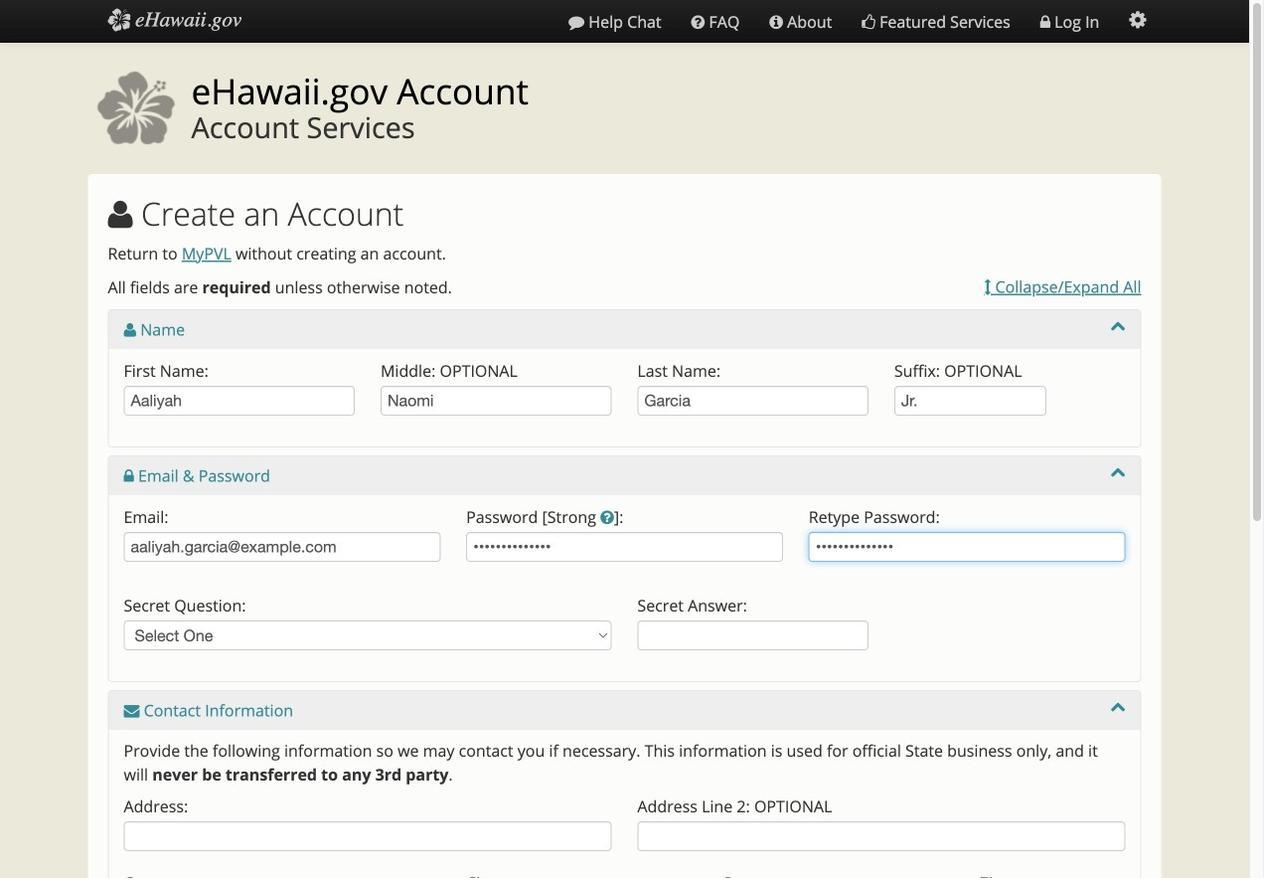 Task type: describe. For each thing, give the bounding box(es) containing it.
frequently ask questions image
[[692, 14, 705, 30]]

thumbs up image
[[862, 14, 876, 30]]

question sign image
[[601, 510, 614, 526]]

chat image
[[569, 14, 585, 30]]

0 horizontal spatial lock image
[[124, 468, 134, 484]]

user image
[[124, 322, 136, 338]]



Task type: locate. For each thing, give the bounding box(es) containing it.
banner
[[88, 64, 1162, 158]]

1 horizontal spatial lock image
[[1041, 14, 1051, 30]]

chevron up image for leftmost lock image
[[1111, 464, 1126, 480]]

main content
[[88, 174, 1162, 878]]

None text field
[[638, 386, 869, 416], [895, 386, 1047, 416], [124, 532, 441, 562], [638, 821, 1126, 851], [638, 386, 869, 416], [895, 386, 1047, 416], [124, 532, 441, 562], [638, 821, 1126, 851]]

1 chevron up image from the top
[[1111, 318, 1126, 334]]

cog image
[[1130, 10, 1147, 30]]

info sign image
[[770, 14, 784, 30]]

chevron up image for user icon
[[1111, 318, 1126, 334]]

None text field
[[124, 386, 355, 416], [381, 386, 612, 416], [638, 621, 869, 650], [124, 821, 612, 851], [124, 386, 355, 416], [381, 386, 612, 416], [638, 621, 869, 650], [124, 821, 612, 851]]

1 vertical spatial chevron up image
[[1111, 464, 1126, 480]]

chevron up image
[[1111, 318, 1126, 334], [1111, 464, 1126, 480], [1111, 699, 1126, 715]]

3 chevron up image from the top
[[1111, 699, 1126, 715]]

0 vertical spatial chevron up image
[[1111, 318, 1126, 334]]

2 vertical spatial chevron up image
[[1111, 699, 1126, 715]]

lock image
[[1041, 14, 1051, 30], [124, 468, 134, 484]]

None password field
[[466, 532, 783, 562], [809, 532, 1126, 562], [466, 532, 783, 562], [809, 532, 1126, 562]]

chevron up image for the "envelope alt" icon
[[1111, 699, 1126, 715]]

0 vertical spatial lock image
[[1041, 14, 1051, 30]]

1 vertical spatial lock image
[[124, 468, 134, 484]]

envelope alt image
[[124, 703, 140, 719]]

2 chevron up image from the top
[[1111, 464, 1126, 480]]

resize vertical image
[[985, 279, 992, 295]]



Task type: vqa. For each thing, say whether or not it's contained in the screenshot.
text box
yes



